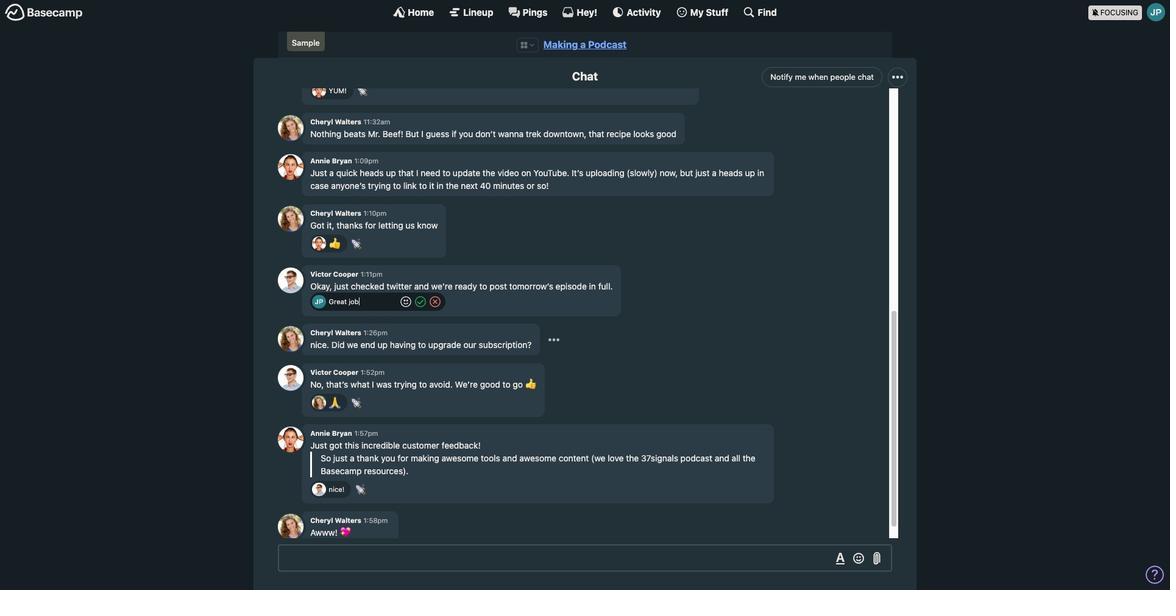 Task type: locate. For each thing, give the bounding box(es) containing it.
just inside the annie bryan 1:09pm just a quick heads up that i need to update the video on youtube. it's uploading (slowly) now, but just a heads up in case             anyone's trying to link to it in the next 40 minutes or so!
[[310, 168, 327, 178]]

podcast
[[588, 39, 627, 50]]

that inside "cheryl walters 11:32am nothing beats mr. beef! but i guess if you don't wanna trek downtown, that recipe looks good"
[[589, 129, 605, 139]]

trying
[[368, 181, 391, 191], [394, 379, 417, 389]]

cheryl up "got"
[[310, 209, 333, 217]]

walters for beats
[[335, 118, 362, 126]]

annie bryan image inside annie b. boosted the chat with '👍' element
[[312, 237, 326, 250]]

bryan up quick
[[332, 157, 352, 165]]

cheryl
[[310, 118, 333, 126], [310, 209, 333, 217], [310, 329, 333, 337], [310, 517, 333, 524]]

making
[[411, 453, 440, 464]]

and
[[415, 281, 429, 292], [503, 453, 517, 464], [715, 453, 730, 464]]

0 horizontal spatial heads
[[360, 168, 384, 178]]

video
[[498, 168, 519, 178]]

walters
[[335, 118, 362, 126], [335, 209, 362, 217], [335, 329, 362, 337], [335, 517, 362, 524]]

victor c. boosted the chat with 'nice!' element
[[310, 481, 351, 498]]

or
[[527, 181, 535, 191]]

2 vertical spatial just
[[333, 453, 348, 464]]

cooper inside victor cooper 1:11pm okay, just checked twitter and we're ready to post tomorrow's episode in full.
[[333, 270, 359, 278]]

1 vertical spatial for
[[398, 453, 409, 464]]

2 bryan from the top
[[332, 430, 352, 437]]

1 annie bryan image from the top
[[312, 84, 326, 98]]

cooper up 'checked'
[[333, 270, 359, 278]]

👍
[[329, 238, 341, 249], [525, 379, 536, 389]]

i left was
[[372, 379, 374, 389]]

link
[[403, 181, 417, 191]]

victor cooper image inside victor c. boosted the chat with 'nice!' element
[[312, 483, 326, 496]]

victor cooper image
[[278, 268, 304, 293], [278, 365, 304, 391], [312, 483, 326, 496]]

just up case
[[310, 168, 327, 178]]

2 victor from the top
[[310, 368, 332, 376]]

basecamp
[[321, 466, 362, 476]]

2 horizontal spatial in
[[758, 168, 765, 178]]

annie for a
[[310, 157, 330, 165]]

1 vertical spatial bryan
[[332, 430, 352, 437]]

cooper for that's
[[333, 368, 359, 376]]

good inside victor cooper 1:52pm no, that's what i was trying to avoid. we're good to go 👍
[[480, 379, 501, 389]]

cheryl up awww!
[[310, 517, 333, 524]]

to
[[443, 168, 451, 178], [393, 181, 401, 191], [419, 181, 427, 191], [480, 281, 488, 292], [418, 340, 426, 350], [419, 379, 427, 389], [503, 379, 511, 389]]

2 horizontal spatial and
[[715, 453, 730, 464]]

1:26pm element
[[364, 329, 388, 337]]

to right need
[[443, 168, 451, 178]]

i right but
[[422, 129, 424, 139]]

cheryl inside "cheryl walters 11:32am nothing beats mr. beef! but i guess if you don't wanna trek downtown, that recipe looks good"
[[310, 118, 333, 126]]

1 vertical spatial annie
[[310, 430, 330, 437]]

cooper inside victor cooper 1:52pm no, that's what i was trying to avoid. we're good to go 👍
[[333, 368, 359, 376]]

just inside annie bryan 1:57pm just got this incredible customer feedback! so just a thank you for making awesome tools and awesome content             (we love the 37signals podcast and all the basecamp resources).
[[310, 440, 327, 451]]

1 vertical spatial you
[[381, 453, 395, 464]]

hey!
[[577, 6, 598, 17]]

just up so
[[310, 440, 327, 451]]

0 vertical spatial good
[[657, 129, 677, 139]]

walters up thanks
[[335, 209, 362, 217]]

that up link
[[399, 168, 414, 178]]

2 just from the top
[[310, 440, 327, 451]]

to right 'having'
[[418, 340, 426, 350]]

11:32am link
[[364, 118, 390, 126]]

cheryl inside cheryl walters 1:10pm got it, thanks for letting us know
[[310, 209, 333, 217]]

1 horizontal spatial 👍
[[525, 379, 536, 389]]

victor cooper image for okay, just checked twitter and we're ready to post tomorrow's episode in full.
[[278, 268, 304, 293]]

11:32am element
[[364, 118, 390, 126]]

cooper for just
[[333, 270, 359, 278]]

what
[[351, 379, 370, 389]]

cheryl walters image left "got"
[[278, 206, 304, 232]]

checked
[[351, 281, 384, 292]]

1 cooper from the top
[[333, 270, 359, 278]]

1:26pm
[[364, 329, 388, 337]]

just right okay,
[[335, 281, 349, 292]]

1 bryan from the top
[[332, 157, 352, 165]]

my stuff
[[691, 6, 729, 17]]

1 horizontal spatial awesome
[[520, 453, 557, 464]]

pings button
[[508, 6, 548, 18]]

heads down "1:09pm"
[[360, 168, 384, 178]]

cheryl walters image left awww!
[[278, 514, 304, 539]]

2 cooper from the top
[[333, 368, 359, 376]]

making a podcast
[[544, 39, 627, 50]]

cheryl walters image
[[278, 115, 304, 141], [278, 206, 304, 232], [312, 396, 326, 410], [278, 514, 304, 539]]

and left the all
[[715, 453, 730, 464]]

cooper up that's
[[333, 368, 359, 376]]

0 horizontal spatial you
[[381, 453, 395, 464]]

got
[[330, 440, 343, 451]]

activity
[[627, 6, 661, 17]]

bryan inside annie bryan 1:57pm just got this incredible customer feedback! so just a thank you for making awesome tools and awesome content             (we love the 37signals podcast and all the basecamp resources).
[[332, 430, 352, 437]]

1:11pm
[[361, 270, 383, 278]]

cheryl walters image left 🙏
[[312, 396, 326, 410]]

cooper
[[333, 270, 359, 278], [333, 368, 359, 376]]

it's
[[572, 168, 584, 178]]

tomorrow's
[[510, 281, 554, 292]]

0 vertical spatial bryan
[[332, 157, 352, 165]]

james peterson image
[[1148, 3, 1166, 21]]

1:09pm link
[[355, 157, 379, 165]]

1 horizontal spatial i
[[416, 168, 419, 178]]

feedback!
[[442, 440, 481, 451]]

0 vertical spatial annie
[[310, 157, 330, 165]]

2 annie from the top
[[310, 430, 330, 437]]

(slowly)
[[627, 168, 658, 178]]

i inside the annie bryan 1:09pm just a quick heads up that i need to update the video on youtube. it's uploading (slowly) now, but just a heads up in case             anyone's trying to link to it in the next 40 minutes or so!
[[416, 168, 419, 178]]

and inside victor cooper 1:11pm okay, just checked twitter and we're ready to post tomorrow's episode in full.
[[415, 281, 429, 292]]

1 vertical spatial victor cooper image
[[278, 365, 304, 391]]

us
[[406, 220, 415, 230]]

👍 right go
[[525, 379, 536, 389]]

victor cooper 1:52pm no, that's what i was trying to avoid. we're good to go 👍
[[310, 368, 536, 389]]

breadcrumb element
[[278, 32, 893, 58]]

1:57pm element
[[355, 430, 378, 437]]

1 just from the top
[[310, 168, 327, 178]]

a down this
[[350, 453, 355, 464]]

walters inside cheryl walters 1:10pm got it, thanks for letting us know
[[335, 209, 362, 217]]

trying inside victor cooper 1:52pm no, that's what i was trying to avoid. we're good to go 👍
[[394, 379, 417, 389]]

add a boost element
[[312, 295, 398, 309]]

for down 1:10pm link
[[365, 220, 376, 230]]

1 horizontal spatial for
[[398, 453, 409, 464]]

👍 down it,
[[329, 238, 341, 249]]

annie bryan image left yum!
[[312, 84, 326, 98]]

2 walters from the top
[[335, 209, 362, 217]]

end
[[361, 340, 375, 350]]

1 vertical spatial annie bryan image
[[278, 427, 304, 452]]

1 vertical spatial just
[[335, 281, 349, 292]]

1 vertical spatial 👍
[[525, 379, 536, 389]]

annie bryan image down "got"
[[312, 237, 326, 250]]

just inside annie bryan 1:57pm just got this incredible customer feedback! so just a thank you for making awesome tools and awesome content             (we love the 37signals podcast and all the basecamp resources).
[[333, 453, 348, 464]]

0 vertical spatial 👍
[[329, 238, 341, 249]]

cheryl up "nice."
[[310, 329, 333, 337]]

good right looks
[[657, 129, 677, 139]]

full.
[[599, 281, 613, 292]]

lineup link
[[449, 6, 494, 18]]

cheryl for awww!
[[310, 517, 333, 524]]

2 heads from the left
[[719, 168, 743, 178]]

main element
[[0, 0, 1171, 24]]

upgrade
[[429, 340, 461, 350]]

victor cooper image left nice!
[[312, 483, 326, 496]]

to left it on the top left
[[419, 181, 427, 191]]

incredible
[[362, 440, 400, 451]]

awesome left the content
[[520, 453, 557, 464]]

1 horizontal spatial trying
[[394, 379, 417, 389]]

annie bryan image
[[278, 154, 304, 180], [278, 427, 304, 452]]

good
[[657, 129, 677, 139], [480, 379, 501, 389]]

walters up '💖'
[[335, 517, 362, 524]]

for
[[365, 220, 376, 230], [398, 453, 409, 464]]

walters up the beats
[[335, 118, 362, 126]]

cheryl walters image
[[278, 326, 304, 352]]

2 annie bryan image from the top
[[278, 427, 304, 452]]

1:57pm link
[[355, 430, 378, 437]]

cheryl walters 1:26pm
[[310, 329, 388, 337]]

1 vertical spatial i
[[416, 168, 419, 178]]

thank
[[357, 453, 379, 464]]

annie bryan image inside annie b. boosted the chat with 'yum!' 'element'
[[312, 84, 326, 98]]

a inside annie bryan 1:57pm just got this incredible customer feedback! so just a thank you for making awesome tools and awesome content             (we love the 37signals podcast and all the basecamp resources).
[[350, 453, 355, 464]]

0 vertical spatial in
[[758, 168, 765, 178]]

that left the recipe
[[589, 129, 605, 139]]

cheryl inside cheryl walters 1:58pm awww! 💖
[[310, 517, 333, 524]]

letting
[[379, 220, 403, 230]]

0 horizontal spatial and
[[415, 281, 429, 292]]

that
[[589, 129, 605, 139], [399, 168, 414, 178]]

victor cooper image left okay,
[[278, 268, 304, 293]]

victor inside victor cooper 1:52pm no, that's what i was trying to avoid. we're good to go 👍
[[310, 368, 332, 376]]

0 vertical spatial that
[[589, 129, 605, 139]]

trying up 1:10pm link
[[368, 181, 391, 191]]

got
[[310, 220, 325, 230]]

0 horizontal spatial awesome
[[442, 453, 479, 464]]

and right tools
[[503, 453, 517, 464]]

in inside victor cooper 1:11pm okay, just checked twitter and we're ready to post tomorrow's episode in full.
[[589, 281, 596, 292]]

annie inside the annie bryan 1:09pm just a quick heads up that i need to update the video on youtube. it's uploading (slowly) now, but just a heads up in case             anyone's trying to link to it in the next 40 minutes or so!
[[310, 157, 330, 165]]

1 vertical spatial in
[[437, 181, 444, 191]]

0 vertical spatial cooper
[[333, 270, 359, 278]]

heads right "but"
[[719, 168, 743, 178]]

1:10pm element
[[364, 209, 387, 217]]

don't
[[476, 129, 496, 139]]

you up resources).
[[381, 453, 395, 464]]

1 horizontal spatial that
[[589, 129, 605, 139]]

making a podcast link
[[544, 39, 627, 50]]

victor inside victor cooper 1:11pm okay, just checked twitter and we're ready to post tomorrow's episode in full.
[[310, 270, 332, 278]]

just inside the annie bryan 1:09pm just a quick heads up that i need to update the video on youtube. it's uploading (slowly) now, but just a heads up in case             anyone's trying to link to it in the next 40 minutes or so!
[[696, 168, 710, 178]]

subscription?
[[479, 340, 532, 350]]

0 horizontal spatial i
[[372, 379, 374, 389]]

you right 'if'
[[459, 129, 473, 139]]

walters inside "cheryl walters 11:32am nothing beats mr. beef! but i guess if you don't wanna trek downtown, that recipe looks good"
[[335, 118, 362, 126]]

good right we're
[[480, 379, 501, 389]]

walters inside cheryl walters 1:58pm awww! 💖
[[335, 517, 362, 524]]

just
[[310, 168, 327, 178], [310, 440, 327, 451]]

4 cheryl from the top
[[310, 517, 333, 524]]

4 walters from the top
[[335, 517, 362, 524]]

cheryl up the nothing
[[310, 118, 333, 126]]

0 vertical spatial annie bryan image
[[312, 84, 326, 98]]

1 awesome from the left
[[442, 453, 479, 464]]

the
[[483, 168, 496, 178], [446, 181, 459, 191], [626, 453, 639, 464], [743, 453, 756, 464]]

but
[[680, 168, 693, 178]]

nice!
[[329, 485, 345, 493]]

victor for no,
[[310, 368, 332, 376]]

up
[[386, 168, 396, 178], [745, 168, 755, 178], [378, 340, 388, 350]]

1:10pm link
[[364, 209, 387, 217]]

1:57pm
[[355, 430, 378, 437]]

0 horizontal spatial for
[[365, 220, 376, 230]]

james peterson image
[[312, 295, 326, 309]]

so!
[[537, 181, 549, 191]]

twitter
[[387, 281, 412, 292]]

2 vertical spatial in
[[589, 281, 596, 292]]

cheryl for nothing
[[310, 118, 333, 126]]

1 annie bryan image from the top
[[278, 154, 304, 180]]

i
[[422, 129, 424, 139], [416, 168, 419, 178], [372, 379, 374, 389]]

1 cheryl from the top
[[310, 118, 333, 126]]

bryan inside the annie bryan 1:09pm just a quick heads up that i need to update the video on youtube. it's uploading (slowly) now, but just a heads up in case             anyone's trying to link to it in the next 40 minutes or so!
[[332, 157, 352, 165]]

to left go
[[503, 379, 511, 389]]

our
[[464, 340, 477, 350]]

0 horizontal spatial in
[[437, 181, 444, 191]]

2 annie bryan image from the top
[[312, 237, 326, 250]]

0 vertical spatial victor
[[310, 270, 332, 278]]

None text field
[[278, 545, 893, 572]]

annie bryan 1:57pm just got this incredible customer feedback! so just a thank you for making awesome tools and awesome content             (we love the 37signals podcast and all the basecamp resources).
[[310, 430, 756, 476]]

victor cooper image left no,
[[278, 365, 304, 391]]

0 vertical spatial for
[[365, 220, 376, 230]]

anyone's
[[331, 181, 366, 191]]

2 vertical spatial victor cooper image
[[312, 483, 326, 496]]

annie up case
[[310, 157, 330, 165]]

1 annie from the top
[[310, 157, 330, 165]]

1 heads from the left
[[360, 168, 384, 178]]

bryan up got
[[332, 430, 352, 437]]

0 vertical spatial victor cooper image
[[278, 268, 304, 293]]

just up basecamp
[[333, 453, 348, 464]]

just
[[696, 168, 710, 178], [335, 281, 349, 292], [333, 453, 348, 464]]

0 horizontal spatial good
[[480, 379, 501, 389]]

victor up no,
[[310, 368, 332, 376]]

this
[[345, 440, 359, 451]]

1:58pm
[[364, 517, 388, 524]]

for up resources).
[[398, 453, 409, 464]]

2 vertical spatial i
[[372, 379, 374, 389]]

a right "but"
[[712, 168, 717, 178]]

annie bryan image left got
[[278, 427, 304, 452]]

bryan
[[332, 157, 352, 165], [332, 430, 352, 437]]

1 vertical spatial just
[[310, 440, 327, 451]]

1:11pm link
[[361, 270, 383, 278]]

cheryl w. boosted the chat with '🙏' element
[[310, 394, 347, 411]]

1 vertical spatial victor
[[310, 368, 332, 376]]

people
[[831, 72, 856, 82]]

1 vertical spatial trying
[[394, 379, 417, 389]]

0 horizontal spatial trying
[[368, 181, 391, 191]]

0 vertical spatial just
[[696, 168, 710, 178]]

victor up okay,
[[310, 270, 332, 278]]

trying right was
[[394, 379, 417, 389]]

1 victor from the top
[[310, 270, 332, 278]]

2 horizontal spatial i
[[422, 129, 424, 139]]

annie up got
[[310, 430, 330, 437]]

0 vertical spatial annie bryan image
[[278, 154, 304, 180]]

0 horizontal spatial that
[[399, 168, 414, 178]]

walters up we
[[335, 329, 362, 337]]

1:11pm element
[[361, 270, 383, 278]]

i inside "cheryl walters 11:32am nothing beats mr. beef! but i guess if you don't wanna trek downtown, that recipe looks good"
[[422, 129, 424, 139]]

bryan for quick
[[332, 157, 352, 165]]

annie bryan image
[[312, 84, 326, 98], [312, 237, 326, 250]]

0 vertical spatial just
[[310, 168, 327, 178]]

no,
[[310, 379, 324, 389]]

1 walters from the top
[[335, 118, 362, 126]]

i left need
[[416, 168, 419, 178]]

downtown,
[[544, 129, 587, 139]]

you inside "cheryl walters 11:32am nothing beats mr. beef! but i guess if you don't wanna trek downtown, that recipe looks good"
[[459, 129, 473, 139]]

now,
[[660, 168, 678, 178]]

okay,
[[310, 281, 332, 292]]

just for got
[[310, 440, 327, 451]]

1 vertical spatial annie bryan image
[[312, 237, 326, 250]]

annie bryan image left quick
[[278, 154, 304, 180]]

1 horizontal spatial heads
[[719, 168, 743, 178]]

0 vertical spatial you
[[459, 129, 473, 139]]

you inside annie bryan 1:57pm just got this incredible customer feedback! so just a thank you for making awesome tools and awesome content             (we love the 37signals podcast and all the basecamp resources).
[[381, 453, 395, 464]]

to left post
[[480, 281, 488, 292]]

1:10pm
[[364, 209, 387, 217]]

0 vertical spatial trying
[[368, 181, 391, 191]]

i inside victor cooper 1:52pm no, that's what i was trying to avoid. we're good to go 👍
[[372, 379, 374, 389]]

0 vertical spatial i
[[422, 129, 424, 139]]

all
[[732, 453, 741, 464]]

awesome down feedback!
[[442, 453, 479, 464]]

1 horizontal spatial you
[[459, 129, 473, 139]]

cheryl walters image left the nothing
[[278, 115, 304, 141]]

just right "but"
[[696, 168, 710, 178]]

annie inside annie bryan 1:57pm just got this incredible customer feedback! so just a thank you for making awesome tools and awesome content             (we love the 37signals podcast and all the basecamp resources).
[[310, 430, 330, 437]]

2 cheryl from the top
[[310, 209, 333, 217]]

1 vertical spatial good
[[480, 379, 501, 389]]

1 vertical spatial cooper
[[333, 368, 359, 376]]

1 horizontal spatial good
[[657, 129, 677, 139]]

1:09pm
[[355, 157, 379, 165]]

and up submit submit in the left of the page
[[415, 281, 429, 292]]

the left next
[[446, 181, 459, 191]]

annie bryan image for 👍
[[312, 237, 326, 250]]

1 horizontal spatial in
[[589, 281, 596, 292]]

focusing
[[1101, 8, 1139, 17]]

40
[[480, 181, 491, 191]]

1 vertical spatial that
[[399, 168, 414, 178]]



Task type: describe. For each thing, give the bounding box(es) containing it.
ready
[[455, 281, 477, 292]]

for inside cheryl walters 1:10pm got it, thanks for letting us know
[[365, 220, 376, 230]]

home
[[408, 6, 434, 17]]

activity link
[[612, 6, 661, 18]]

hey! button
[[562, 6, 598, 18]]

focusing button
[[1089, 0, 1171, 24]]

customer
[[402, 440, 440, 451]]

resources).
[[364, 466, 409, 476]]

yum!
[[329, 86, 347, 94]]

Boost Victor… text field
[[329, 295, 398, 309]]

to inside victor cooper 1:11pm okay, just checked twitter and we're ready to post tomorrow's episode in full.
[[480, 281, 488, 292]]

home link
[[393, 6, 434, 18]]

bryan for this
[[332, 430, 352, 437]]

victor cooper 1:11pm okay, just checked twitter and we're ready to post tomorrow's episode in full.
[[310, 270, 613, 292]]

11:32am
[[364, 118, 390, 126]]

🙏
[[329, 397, 341, 408]]

37signals
[[641, 453, 679, 464]]

but
[[406, 129, 419, 139]]

sample element
[[287, 32, 325, 52]]

a right making
[[581, 39, 586, 50]]

stuff
[[706, 6, 729, 17]]

0 horizontal spatial 👍
[[329, 238, 341, 249]]

was
[[377, 379, 392, 389]]

we
[[347, 340, 358, 350]]

we're
[[431, 281, 453, 292]]

annie bryan image for yum!
[[312, 84, 326, 98]]

beats
[[344, 129, 366, 139]]

lineup
[[464, 6, 494, 17]]

👍 inside victor cooper 1:52pm no, that's what i was trying to avoid. we're good to go 👍
[[525, 379, 536, 389]]

to left avoid.
[[419, 379, 427, 389]]

1:52pm element
[[361, 368, 385, 376]]

having
[[390, 340, 416, 350]]

1:52pm
[[361, 368, 385, 376]]

post
[[490, 281, 507, 292]]

podcast
[[681, 453, 713, 464]]

uploading
[[586, 168, 625, 178]]

1:58pm link
[[364, 517, 388, 524]]

so
[[321, 453, 331, 464]]

that's
[[326, 379, 348, 389]]

that inside the annie bryan 1:09pm just a quick heads up that i need to update the video on youtube. it's uploading (slowly) now, but just a heads up in case             anyone's trying to link to it in the next 40 minutes or so!
[[399, 168, 414, 178]]

trek
[[526, 129, 542, 139]]

guess
[[426, 129, 450, 139]]

1:26pm link
[[364, 329, 388, 337]]

switch accounts image
[[5, 3, 83, 22]]

victor for okay,
[[310, 270, 332, 278]]

annie bryan image for just got this incredible customer feedback!
[[278, 427, 304, 452]]

me
[[795, 72, 807, 82]]

it
[[430, 181, 435, 191]]

find
[[758, 6, 777, 17]]

1:09pm element
[[355, 157, 379, 165]]

cheryl walters image for nothing beats mr. beef! but i guess if you don't wanna trek downtown, that recipe looks good
[[278, 115, 304, 141]]

the up 40
[[483, 168, 496, 178]]

the right the all
[[743, 453, 756, 464]]

walters for 💖
[[335, 517, 362, 524]]

1 horizontal spatial and
[[503, 453, 517, 464]]

chat
[[858, 72, 874, 82]]

just for a
[[310, 168, 327, 178]]

annie for got
[[310, 430, 330, 437]]

3 cheryl from the top
[[310, 329, 333, 337]]

tools
[[481, 453, 500, 464]]

cheryl walters 1:58pm awww! 💖
[[310, 517, 388, 538]]

youtube.
[[534, 168, 570, 178]]

2 awesome from the left
[[520, 453, 557, 464]]

victor cooper image for no, that's what i was trying to avoid. we're good to go 👍
[[278, 365, 304, 391]]

my stuff button
[[676, 6, 729, 18]]

cheryl walters 1:10pm got it, thanks for letting us know
[[310, 209, 438, 230]]

annie b. boosted the chat with 'yum!' element
[[310, 82, 353, 100]]

to left link
[[393, 181, 401, 191]]

💖
[[340, 527, 351, 538]]

walters for it,
[[335, 209, 362, 217]]

episode
[[556, 281, 587, 292]]

it,
[[327, 220, 335, 230]]

a left quick
[[330, 168, 334, 178]]

on
[[522, 168, 531, 178]]

cheryl walters image for got it, thanks for letting us know
[[278, 206, 304, 232]]

good inside "cheryl walters 11:32am nothing beats mr. beef! but i guess if you don't wanna trek downtown, that recipe looks good"
[[657, 129, 677, 139]]

cheryl walters image for awww! 💖
[[278, 514, 304, 539]]

nice. did we end up having to upgrade our subscription?
[[310, 340, 532, 350]]

the right love
[[626, 453, 639, 464]]

cheryl for got
[[310, 209, 333, 217]]

my
[[691, 6, 704, 17]]

chat
[[572, 70, 598, 83]]

trying inside the annie bryan 1:09pm just a quick heads up that i need to update the video on youtube. it's uploading (slowly) now, but just a heads up in case             anyone's trying to link to it in the next 40 minutes or so!
[[368, 181, 391, 191]]

cheryl walters image inside cheryl w. boosted the chat with '🙏' element
[[312, 396, 326, 410]]

for inside annie bryan 1:57pm just got this incredible customer feedback! so just a thank you for making awesome tools and awesome content             (we love the 37signals podcast and all the basecamp resources).
[[398, 453, 409, 464]]

looks
[[634, 129, 654, 139]]

making
[[544, 39, 578, 50]]

Submit submit
[[412, 295, 430, 309]]

pings
[[523, 6, 548, 17]]

mr.
[[368, 129, 381, 139]]

need
[[421, 168, 441, 178]]

just inside victor cooper 1:11pm okay, just checked twitter and we're ready to post tomorrow's episode in full.
[[335, 281, 349, 292]]

1:58pm element
[[364, 517, 388, 524]]

avoid.
[[430, 379, 453, 389]]

case
[[310, 181, 329, 191]]

nothing
[[310, 129, 342, 139]]

thanks
[[337, 220, 363, 230]]

cheryl walters 11:32am nothing beats mr. beef! but i guess if you don't wanna trek downtown, that recipe looks good
[[310, 118, 677, 139]]

annie b. boosted the chat with '👍' element
[[310, 235, 347, 252]]

notify
[[771, 72, 793, 82]]

go
[[513, 379, 523, 389]]

wanna
[[498, 129, 524, 139]]

sample
[[292, 38, 320, 48]]

recipe
[[607, 129, 631, 139]]

1:52pm link
[[361, 368, 385, 376]]

content
[[559, 453, 589, 464]]

3 walters from the top
[[335, 329, 362, 337]]

love
[[608, 453, 624, 464]]

nice.
[[310, 340, 329, 350]]

find button
[[744, 6, 777, 18]]

notify me when people chat link
[[762, 67, 883, 87]]

annie bryan image for just a quick heads up that i need to update the video on youtube. it's uploading (slowly) now, but just a heads up in case             anyone's trying to link to it in the next 40 minutes or so!
[[278, 154, 304, 180]]

update
[[453, 168, 481, 178]]



Task type: vqa. For each thing, say whether or not it's contained in the screenshot.
add a card
no



